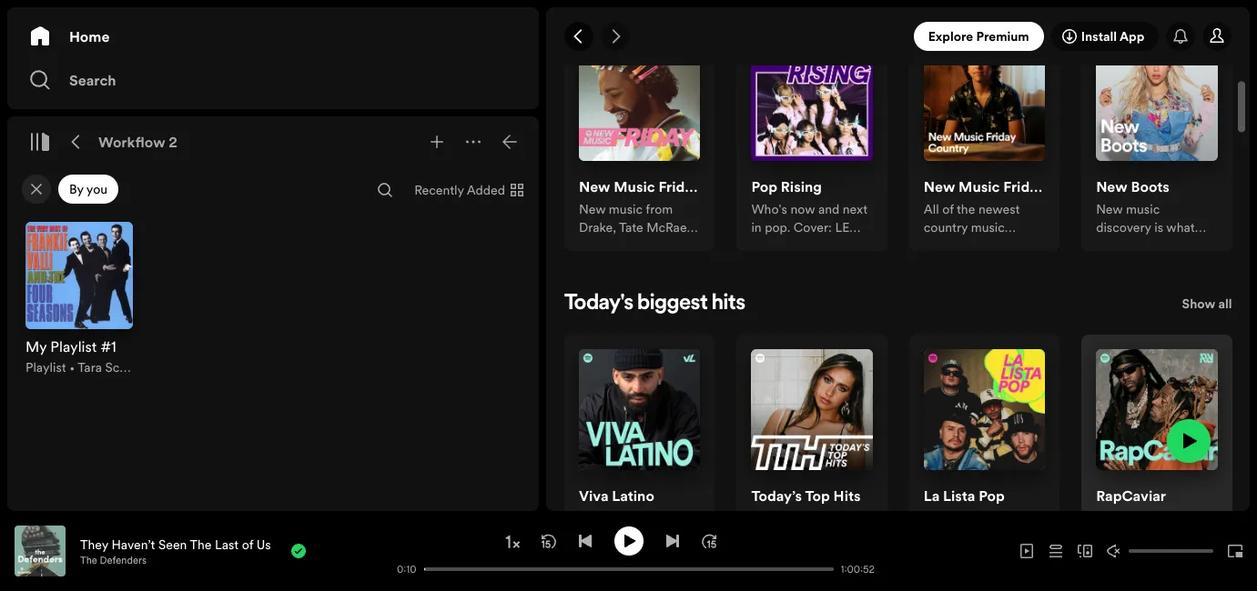 Task type: vqa. For each thing, say whether or not it's contained in the screenshot.
"New" inside New Boots link
yes



Task type: describe. For each thing, give the bounding box(es) containing it.
they haven't seen the last of us the defenders
[[80, 536, 271, 568]]

today's top hits link
[[751, 486, 860, 509]]

last
[[215, 536, 239, 554]]

previous image
[[578, 534, 592, 548]]

hottest
[[787, 528, 830, 546]]

they haven't seen the last of us link
[[80, 536, 271, 554]]

on
[[834, 509, 849, 528]]

change speed image
[[503, 533, 521, 552]]

group inside the main element
[[15, 211, 144, 388]]

pop.
[[765, 218, 790, 236]]

skip back 15 seconds image
[[541, 534, 556, 548]]

main element
[[7, 7, 539, 512]]

By you checkbox
[[58, 175, 118, 204]]

sserafim
[[751, 236, 814, 254]]

top
[[852, 509, 871, 528]]

fresh new music element
[[564, 0, 1232, 257]]

today's biggest hits link
[[564, 293, 745, 315]]

premium
[[976, 27, 1029, 46]]

workflow
[[98, 132, 165, 152]]

none search field inside the main element
[[371, 176, 400, 205]]

top
[[805, 486, 830, 506]]

new music friday link
[[579, 176, 700, 200]]

boots
[[1131, 176, 1169, 196]]

search in your library image
[[378, 183, 392, 198]]

la lista pop los éxitos del pop latino featuring piso 21.
[[923, 486, 1037, 564]]

from
[[1163, 509, 1190, 528]]

•
[[69, 359, 75, 377]]

app
[[1120, 27, 1144, 46]]

defenders
[[100, 554, 147, 568]]

show all
[[1182, 295, 1232, 313]]

explore premium
[[928, 27, 1029, 46]]

now playing view image
[[43, 534, 57, 549]]

pop rising link
[[751, 176, 822, 200]]

now
[[790, 200, 815, 218]]

play image
[[621, 534, 636, 548]]

new boots
[[1096, 176, 1169, 196]]

mcrae
[[779, 509, 819, 528]]

viva latino
[[579, 486, 654, 506]]

hits
[[712, 293, 745, 315]]

new music friday country link
[[923, 176, 1104, 200]]

is
[[822, 509, 831, 528]]

they
[[80, 536, 108, 554]]

you
[[86, 180, 108, 198]]

playlist
[[25, 359, 66, 377]]

friday for new music friday country
[[1003, 176, 1045, 196]]

piso
[[1013, 528, 1037, 546]]

explore premium button
[[914, 22, 1044, 51]]

and inside rapcaviar new music from drake, lil wayne and 2 chainz.
[[1196, 528, 1217, 546]]

2 inside rapcaviar new music from drake, lil wayne and 2 chainz.
[[1096, 546, 1103, 564]]

recently
[[414, 181, 464, 199]]

biggest
[[637, 293, 708, 315]]

lil
[[1136, 528, 1150, 546]]

today's biggest hits
[[564, 293, 745, 315]]

home
[[69, 26, 110, 46]]

new music friday country
[[923, 176, 1104, 196]]

workflow 2
[[98, 132, 178, 152]]

music for new music friday
[[614, 176, 655, 196]]

install app link
[[1051, 22, 1159, 51]]

featuring
[[958, 528, 1010, 546]]

viva
[[579, 486, 608, 506]]

haven't
[[111, 536, 155, 554]]

pop inside la lista pop los éxitos del pop latino featuring piso 21.
[[978, 486, 1004, 506]]

latino
[[612, 486, 654, 506]]

éxitos
[[947, 509, 981, 528]]

new boots link
[[1096, 176, 1169, 200]]

21.
[[923, 546, 939, 564]]

next
[[842, 200, 867, 218]]

search
[[69, 70, 116, 90]]

who's
[[751, 200, 787, 218]]

show
[[1182, 295, 1215, 313]]

rising
[[781, 176, 822, 196]]

lista
[[943, 486, 975, 506]]

of inside they haven't seen the last of us the defenders
[[242, 536, 253, 554]]

la
[[923, 486, 939, 506]]

go forward image
[[608, 29, 622, 44]]

new music friday
[[579, 176, 700, 196]]

Recently Added, Grid view field
[[400, 176, 535, 205]]

rapcaviar link
[[1096, 486, 1166, 509]]



Task type: locate. For each thing, give the bounding box(es) containing it.
1 horizontal spatial music
[[958, 176, 1000, 196]]

50!
[[833, 528, 852, 546]]

added
[[467, 181, 505, 199]]

1:00:52
[[841, 563, 875, 577]]

1 vertical spatial and
[[1196, 528, 1217, 546]]

show all link
[[1182, 293, 1232, 320]]

chainz.
[[1107, 546, 1149, 564]]

0:10
[[397, 563, 416, 577]]

of
[[751, 528, 763, 546], [242, 536, 253, 554]]

1 horizontal spatial the
[[190, 536, 212, 554]]

explore
[[928, 27, 973, 46]]

del
[[984, 509, 1001, 528]]

music
[[1126, 509, 1160, 528]]

playlist •
[[25, 359, 78, 377]]

next image
[[665, 534, 680, 548]]

wayne
[[1153, 528, 1193, 546]]

today's
[[751, 486, 802, 506]]

connect to a device image
[[1078, 544, 1092, 559]]

la lista pop link
[[923, 486, 1004, 509]]

drake,
[[1096, 528, 1133, 546]]

us
[[257, 536, 271, 554]]

the
[[190, 536, 212, 554], [80, 554, 97, 568]]

friday
[[658, 176, 700, 196], [1003, 176, 1045, 196]]

pop rising who's now and next in pop. cover: le sserafim
[[751, 176, 867, 254]]

the
[[765, 528, 784, 546]]

today's
[[564, 293, 633, 315]]

pop
[[751, 176, 777, 196], [978, 486, 1004, 506]]

2
[[169, 132, 178, 152], [1096, 546, 1103, 564]]

0 horizontal spatial the
[[80, 554, 97, 568]]

1 vertical spatial pop
[[978, 486, 1004, 506]]

clear filters image
[[29, 182, 44, 197]]

hits
[[833, 486, 860, 506]]

install app
[[1081, 27, 1144, 46]]

of left us
[[242, 536, 253, 554]]

1 horizontal spatial of
[[751, 528, 763, 546]]

music for new music friday country
[[958, 176, 1000, 196]]

the defenders link
[[80, 554, 147, 568]]

recently added
[[414, 181, 505, 199]]

music
[[614, 176, 655, 196], [958, 176, 1000, 196]]

0 vertical spatial pop
[[751, 176, 777, 196]]

skip forward 15 seconds image
[[701, 534, 716, 548]]

install
[[1081, 27, 1117, 46]]

workflow 2 button
[[95, 127, 181, 157]]

pop up 'who's'
[[751, 176, 777, 196]]

seen
[[158, 536, 187, 554]]

new for new boots
[[1096, 176, 1127, 196]]

country
[[1048, 176, 1104, 196]]

what's new image
[[1174, 29, 1188, 44]]

latino
[[923, 528, 955, 546]]

group
[[15, 211, 144, 388]]

cover:
[[793, 218, 832, 236]]

and inside pop rising who's now and next in pop. cover: le sserafim
[[818, 200, 839, 218]]

0 horizontal spatial friday
[[658, 176, 700, 196]]

1 vertical spatial 2
[[1096, 546, 1103, 564]]

0 horizontal spatial music
[[614, 176, 655, 196]]

0 vertical spatial 2
[[169, 132, 178, 152]]

of left the
[[751, 528, 763, 546]]

new
[[579, 176, 610, 196], [923, 176, 955, 196], [1096, 176, 1127, 196], [1096, 509, 1123, 528]]

los
[[923, 509, 943, 528]]

the left last
[[190, 536, 212, 554]]

pop inside pop rising who's now and next in pop. cover: le sserafim
[[751, 176, 777, 196]]

volume off image
[[1107, 544, 1121, 559]]

by
[[69, 180, 83, 198]]

player controls element
[[15, 527, 877, 577]]

and right wayne
[[1196, 528, 1217, 546]]

pop
[[1005, 509, 1027, 528]]

new for new music friday
[[579, 176, 610, 196]]

2 music from the left
[[958, 176, 1000, 196]]

group containing playlist
[[15, 211, 144, 388]]

1 horizontal spatial and
[[1196, 528, 1217, 546]]

all
[[1218, 295, 1232, 313]]

of inside the today's top hits tate mcrae is on top of the hottest 50!
[[751, 528, 763, 546]]

new for new music friday country
[[923, 176, 955, 196]]

by you
[[69, 180, 108, 198]]

friday for new music friday
[[658, 176, 700, 196]]

0 horizontal spatial pop
[[751, 176, 777, 196]]

the left defenders
[[80, 554, 97, 568]]

1 friday from the left
[[658, 176, 700, 196]]

2 right workflow in the top of the page
[[169, 132, 178, 152]]

go back image
[[571, 29, 586, 44]]

1 horizontal spatial 2
[[1096, 546, 1103, 564]]

now playing: they haven't seen the last of us by the defenders footer
[[15, 526, 380, 577]]

2 friday from the left
[[1003, 176, 1045, 196]]

0 horizontal spatial of
[[242, 536, 253, 554]]

pop up the del
[[978, 486, 1004, 506]]

0 vertical spatial and
[[818, 200, 839, 218]]

le
[[835, 218, 849, 236]]

home link
[[29, 18, 517, 55]]

today's biggest hits element
[[564, 293, 1232, 566]]

top bar and user menu element
[[546, 7, 1250, 66]]

rapcaviar
[[1096, 486, 1166, 506]]

0 horizontal spatial and
[[818, 200, 839, 218]]

in
[[751, 218, 761, 236]]

and
[[818, 200, 839, 218], [1196, 528, 1217, 546]]

0 horizontal spatial 2
[[169, 132, 178, 152]]

today's top hits tate mcrae is on top of the hottest 50!
[[751, 486, 871, 546]]

2 inside button
[[169, 132, 178, 152]]

None search field
[[371, 176, 400, 205]]

rapcaviar new music from drake, lil wayne and 2 chainz.
[[1096, 486, 1217, 564]]

2 left volume off image
[[1096, 546, 1103, 564]]

1 music from the left
[[614, 176, 655, 196]]

1 horizontal spatial friday
[[1003, 176, 1045, 196]]

tate
[[751, 509, 775, 528]]

and right now
[[818, 200, 839, 218]]

viva latino link
[[579, 486, 654, 509]]

1 horizontal spatial pop
[[978, 486, 1004, 506]]

search link
[[29, 62, 517, 98]]

new inside rapcaviar new music from drake, lil wayne and 2 chainz.
[[1096, 509, 1123, 528]]



